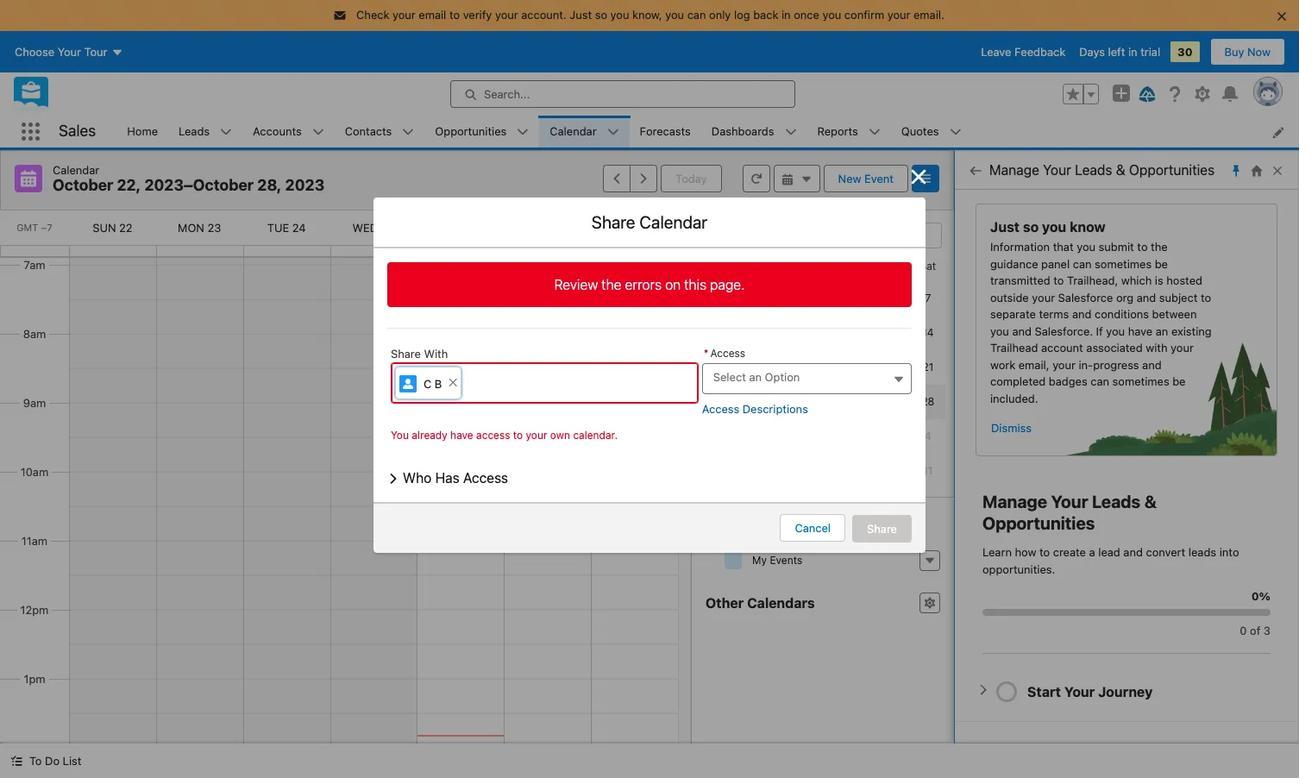Task type: locate. For each thing, give the bounding box(es) containing it.
you right the once
[[823, 8, 841, 22]]

1 vertical spatial 24
[[782, 395, 794, 408]]

1 horizontal spatial an
[[1156, 324, 1168, 338]]

manage up information at the right of page
[[990, 162, 1040, 178]]

sometimes down submit
[[1095, 257, 1152, 270]]

text default image
[[800, 173, 812, 185], [924, 555, 936, 567], [10, 755, 22, 767]]

1 vertical spatial calendar
[[53, 163, 99, 177]]

0 horizontal spatial tue
[[267, 221, 289, 235]]

that
[[1053, 240, 1074, 254]]

1 vertical spatial share
[[391, 347, 421, 361]]

calendar inside calendar october 22, 2023–october 28, 2023
[[53, 163, 99, 177]]

tue for tue 24
[[267, 221, 289, 235]]

can left only
[[687, 8, 706, 22]]

1 horizontal spatial 11
[[923, 464, 933, 477]]

4 right '3'
[[820, 292, 827, 305]]

to do list button
[[0, 744, 92, 778]]

1 vertical spatial sun
[[709, 260, 727, 273]]

dismiss
[[991, 421, 1032, 435]]

into
[[1220, 545, 1239, 559]]

be up is
[[1155, 257, 1168, 270]]

your right the "verify"
[[495, 8, 518, 22]]

other calendars
[[706, 595, 815, 611]]

you
[[391, 428, 409, 441]]

grid
[[701, 252, 946, 488]]

1 horizontal spatial calendar
[[550, 124, 597, 138]]

0 vertical spatial wed
[[352, 221, 378, 235]]

& up the convert
[[1144, 492, 1157, 512]]

1 horizontal spatial the
[[1151, 240, 1168, 254]]

text default image left to
[[10, 755, 22, 767]]

1 vertical spatial opportunities
[[1129, 162, 1215, 178]]

grid containing sun
[[701, 252, 946, 488]]

2023–october
[[144, 176, 254, 194]]

my for my calendars
[[706, 518, 726, 533]]

28 inside grid
[[922, 395, 935, 408]]

group
[[1063, 83, 1099, 104], [603, 165, 658, 192]]

0 horizontal spatial 4
[[820, 292, 827, 305]]

group down days
[[1063, 83, 1099, 104]]

0 vertical spatial access
[[710, 347, 745, 360]]

0 vertical spatial sat
[[616, 221, 636, 235]]

calendar down sales
[[53, 163, 99, 177]]

gmt −7
[[17, 222, 52, 233]]

access up 15
[[710, 347, 745, 360]]

work
[[990, 358, 1016, 371]]

access right has
[[463, 470, 508, 485]]

25
[[381, 221, 395, 235]]

0 vertical spatial the
[[1151, 240, 1168, 254]]

23 down select an option
[[747, 395, 759, 408]]

sun inside grid
[[709, 260, 727, 273]]

22
[[119, 221, 133, 235], [712, 395, 724, 408]]

1 vertical spatial 22
[[712, 395, 724, 408]]

share left with
[[391, 347, 421, 361]]

0 vertical spatial calendar
[[550, 124, 597, 138]]

tue up '3'
[[779, 260, 797, 273]]

accounts
[[253, 124, 302, 138]]

cell
[[771, 419, 805, 454]]

1 horizontal spatial wed
[[812, 260, 834, 273]]

opportunities.
[[983, 562, 1055, 576]]

1 horizontal spatial text default image
[[800, 173, 812, 185]]

just right "account."
[[570, 8, 592, 22]]

share right cancel button
[[867, 522, 897, 536]]

calendar october 22, 2023–october 28, 2023
[[53, 163, 325, 194]]

0 vertical spatial in
[[782, 8, 791, 22]]

22 down select
[[712, 395, 724, 408]]

dashboards list item
[[701, 116, 807, 148]]

text default image left the "new"
[[800, 173, 812, 185]]

how
[[1015, 545, 1036, 559]]

my for my events
[[752, 554, 767, 567]]

1 horizontal spatial 23
[[747, 395, 759, 408]]

sun down october
[[92, 221, 116, 235]]

now
[[1248, 44, 1271, 58]]

1 vertical spatial 23
[[747, 395, 759, 408]]

sun up page.
[[709, 260, 727, 273]]

mon 23
[[178, 221, 221, 235]]

hide items image
[[725, 552, 742, 569]]

0 vertical spatial &
[[1116, 162, 1126, 178]]

1 vertical spatial 11
[[923, 464, 933, 477]]

your down account
[[1053, 358, 1076, 371]]

0 horizontal spatial the
[[602, 277, 622, 292]]

trailhead
[[990, 341, 1038, 355]]

your left own
[[526, 428, 547, 441]]

sat up 7
[[920, 260, 936, 273]]

0 horizontal spatial 28
[[640, 221, 653, 235]]

0 vertical spatial text default image
[[781, 173, 793, 185]]

sat inside grid
[[920, 260, 936, 273]]

group up share calendar
[[603, 165, 658, 192]]

learn how to create a lead and convert leads into opportunities.
[[983, 545, 1239, 576]]

in
[[782, 8, 791, 22], [1128, 44, 1138, 58]]

progress bar progress bar
[[983, 609, 1271, 616]]

1 horizontal spatial in
[[1128, 44, 1138, 58]]

mon for mon
[[742, 260, 764, 273]]

1 horizontal spatial sat
[[920, 260, 936, 273]]

an right select
[[749, 370, 762, 384]]

opportunities inside list item
[[435, 124, 507, 138]]

access descriptions link
[[702, 402, 808, 416]]

0 horizontal spatial text default image
[[10, 755, 22, 767]]

15
[[712, 361, 723, 374]]

your up know at the right top of page
[[1043, 162, 1071, 178]]

to right 'email' at the left top of the page
[[449, 8, 460, 22]]

1 vertical spatial your
[[1051, 492, 1088, 512]]

0 horizontal spatial 24
[[292, 221, 306, 235]]

can up trailhead,
[[1073, 257, 1092, 270]]

is
[[1155, 273, 1164, 287]]

calendars up my events
[[729, 518, 797, 533]]

2 horizontal spatial share
[[867, 522, 897, 536]]

share with
[[391, 347, 448, 361]]

calendars for my calendars
[[729, 518, 797, 533]]

search... button
[[450, 80, 795, 107]]

0 vertical spatial 23
[[208, 221, 221, 235]]

1 horizontal spatial tue
[[779, 260, 797, 273]]

sat for sat
[[920, 260, 936, 273]]

so up information at the right of page
[[1023, 219, 1039, 235]]

opportunities list item
[[425, 116, 539, 148]]

my up hide items image in the right of the page
[[706, 518, 726, 533]]

0 vertical spatial calendars
[[729, 518, 797, 533]]

wed inside grid
[[812, 260, 834, 273]]

select
[[713, 370, 746, 384]]

text default image left learn
[[924, 555, 936, 567]]

2 horizontal spatial opportunities
[[1129, 162, 1215, 178]]

so inside just so you know information that you submit to the guidance panel can sometimes be transmitted to trailhead, which is hosted outside your salesforce org and subject to separate terms and conditions between you and salesforce. if you have an existing trailhead account associated with your work email, your in-progress and completed badges can sometimes be included.
[[1023, 219, 1039, 235]]

1 horizontal spatial have
[[1128, 324, 1153, 338]]

who has access link
[[387, 470, 508, 485]]

21
[[923, 361, 934, 374]]

associated
[[1086, 341, 1143, 355]]

0 horizontal spatial an
[[749, 370, 762, 384]]

to do list
[[29, 754, 81, 768]]

2 vertical spatial calendar
[[640, 212, 708, 232]]

0 horizontal spatial group
[[603, 165, 658, 192]]

new event button
[[824, 165, 908, 192]]

* access
[[704, 347, 745, 360]]

1 vertical spatial text default image
[[924, 597, 936, 609]]

opportunities
[[435, 124, 507, 138], [1129, 162, 1215, 178], [983, 513, 1095, 533]]

and right lead
[[1124, 545, 1143, 559]]

9am
[[23, 396, 46, 410]]

1 vertical spatial 4
[[925, 430, 931, 443]]

0 horizontal spatial calendar
[[53, 163, 99, 177]]

hosted
[[1167, 273, 1203, 287]]

*
[[704, 347, 709, 360]]

1 horizontal spatial &
[[1144, 492, 1157, 512]]

my right hide items image in the right of the page
[[752, 554, 767, 567]]

and up trailhead
[[1012, 324, 1032, 338]]

1 vertical spatial manage
[[983, 492, 1047, 512]]

leads up calendar october 22, 2023–october 28, 2023
[[179, 124, 210, 138]]

the up is
[[1151, 240, 1168, 254]]

to right how
[[1040, 545, 1050, 559]]

0 horizontal spatial text default image
[[781, 173, 793, 185]]

can down in-
[[1091, 374, 1109, 388]]

new
[[838, 172, 861, 185]]

c b
[[424, 377, 442, 391]]

13
[[888, 326, 899, 339]]

the left errors
[[602, 277, 622, 292]]

progress bar
[[996, 682, 1017, 702]]

1 vertical spatial can
[[1073, 257, 1092, 270]]

16
[[747, 361, 759, 374]]

an up the with
[[1156, 324, 1168, 338]]

0 vertical spatial leads
[[179, 124, 210, 138]]

quotes list item
[[891, 116, 972, 148]]

mon down "2023–october"
[[178, 221, 204, 235]]

you
[[610, 8, 629, 22], [665, 8, 684, 22], [823, 8, 841, 22], [1042, 219, 1066, 235], [1077, 240, 1096, 254], [990, 324, 1009, 338], [1106, 324, 1125, 338]]

share inside button
[[867, 522, 897, 536]]

0 horizontal spatial wed
[[352, 221, 378, 235]]

search...
[[484, 87, 530, 101]]

24 down "option"
[[782, 395, 794, 408]]

in right "left"
[[1128, 44, 1138, 58]]

manage your leads & opportunities up create
[[983, 492, 1157, 533]]

can for to
[[687, 8, 706, 22]]

1 horizontal spatial 4
[[925, 430, 931, 443]]

28 up errors
[[640, 221, 653, 235]]

have up the with
[[1128, 324, 1153, 338]]

wed 25 button
[[352, 221, 395, 235]]

0 horizontal spatial share
[[391, 347, 421, 361]]

sat 28 button
[[616, 221, 653, 235]]

& up submit
[[1116, 162, 1126, 178]]

have left the 'access'
[[450, 428, 473, 441]]

1 horizontal spatial sun
[[709, 260, 727, 273]]

0 vertical spatial text default image
[[800, 173, 812, 185]]

left
[[1108, 44, 1125, 58]]

2 vertical spatial text default image
[[10, 755, 22, 767]]

wed left the 25
[[352, 221, 378, 235]]

so left know,
[[595, 8, 607, 22]]

0 vertical spatial group
[[1063, 83, 1099, 104]]

23 inside grid
[[747, 395, 759, 408]]

1 vertical spatial tue
[[779, 260, 797, 273]]

1 vertical spatial wed
[[812, 260, 834, 273]]

0 vertical spatial have
[[1128, 324, 1153, 338]]

0 horizontal spatial so
[[595, 8, 607, 22]]

share up errors
[[592, 212, 635, 232]]

1 horizontal spatial my
[[752, 554, 767, 567]]

22 down 22,
[[119, 221, 133, 235]]

0 horizontal spatial 23
[[208, 221, 221, 235]]

23 down "2023–october"
[[208, 221, 221, 235]]

events
[[770, 554, 802, 567]]

reports list item
[[807, 116, 891, 148]]

accounts link
[[243, 116, 312, 148]]

0 vertical spatial 24
[[292, 221, 306, 235]]

tue down 28,
[[267, 221, 289, 235]]

list
[[117, 116, 1299, 148]]

you up that on the top right of the page
[[1042, 219, 1066, 235]]

calendar down the today button
[[640, 212, 708, 232]]

your up create
[[1051, 492, 1088, 512]]

and inside learn how to create a lead and convert leads into opportunities.
[[1124, 545, 1143, 559]]

text default image
[[781, 173, 793, 185], [924, 597, 936, 609]]

your
[[1043, 162, 1071, 178], [1051, 492, 1088, 512]]

contacts
[[345, 124, 392, 138]]

2pm
[[23, 741, 46, 755]]

0 horizontal spatial 22
[[119, 221, 133, 235]]

sat up errors
[[616, 221, 636, 235]]

leads up lead
[[1092, 492, 1141, 512]]

0 horizontal spatial be
[[1155, 257, 1168, 270]]

calendar down search... button
[[550, 124, 597, 138]]

2023
[[285, 176, 325, 194]]

1 vertical spatial the
[[602, 277, 622, 292]]

mon for mon 23
[[178, 221, 204, 235]]

28 down 21 at right top
[[922, 395, 935, 408]]

information
[[990, 240, 1050, 254]]

wed left thu
[[812, 260, 834, 273]]

leads list item
[[168, 116, 243, 148]]

salesforce.
[[1035, 324, 1093, 338]]

1 horizontal spatial 22
[[712, 395, 724, 408]]

just up information at the right of page
[[990, 219, 1020, 235]]

home
[[127, 124, 158, 138]]

24
[[292, 221, 306, 235], [782, 395, 794, 408]]

calendar
[[550, 124, 597, 138], [53, 163, 99, 177], [640, 212, 708, 232]]

calendars for other calendars
[[747, 595, 815, 611]]

to inside learn how to create a lead and convert leads into opportunities.
[[1040, 545, 1050, 559]]

in right back
[[782, 8, 791, 22]]

1 vertical spatial mon
[[742, 260, 764, 273]]

mon up page.
[[742, 260, 764, 273]]

share for share calendar
[[592, 212, 635, 232]]

email,
[[1019, 358, 1050, 371]]

separate
[[990, 307, 1036, 321]]

0 vertical spatial my
[[706, 518, 726, 533]]

calendar inside list item
[[550, 124, 597, 138]]

c
[[424, 377, 432, 391]]

sat for sat 28
[[616, 221, 636, 235]]

10am
[[21, 465, 48, 479]]

my
[[706, 518, 726, 533], [752, 554, 767, 567]]

be down existing
[[1173, 374, 1186, 388]]

descriptions
[[743, 402, 808, 416]]

and
[[1137, 290, 1156, 304], [1072, 307, 1092, 321], [1012, 324, 1032, 338], [1142, 358, 1162, 371], [1124, 545, 1143, 559]]

share calendar
[[592, 212, 708, 232]]

2 horizontal spatial text default image
[[924, 555, 936, 567]]

0 horizontal spatial have
[[450, 428, 473, 441]]

leads inside list item
[[179, 124, 210, 138]]

0 vertical spatial share
[[592, 212, 635, 232]]

0 vertical spatial your
[[1043, 162, 1071, 178]]

tue inside grid
[[779, 260, 797, 273]]

log
[[734, 8, 750, 22]]

access down select
[[702, 402, 739, 416]]

1 vertical spatial calendars
[[747, 595, 815, 611]]

1 vertical spatial &
[[1144, 492, 1157, 512]]

2 vertical spatial share
[[867, 522, 897, 536]]

manage up how
[[983, 492, 1047, 512]]

an inside just so you know information that you submit to the guidance panel can sometimes be transmitted to trailhead, which is hosted outside your salesforce org and subject to separate terms and conditions between you and salesforce. if you have an existing trailhead account associated with your work email, your in-progress and completed badges can sometimes be included.
[[1156, 324, 1168, 338]]

1 horizontal spatial so
[[1023, 219, 1039, 235]]

calendars down my events
[[747, 595, 815, 611]]

4
[[820, 292, 827, 305], [925, 430, 931, 443]]

mon inside grid
[[742, 260, 764, 273]]

4 down 21 at right top
[[925, 430, 931, 443]]

1 horizontal spatial 28
[[922, 395, 935, 408]]

1 horizontal spatial share
[[592, 212, 635, 232]]

0 vertical spatial sun
[[92, 221, 116, 235]]

manage your leads & opportunities up know at the right top of page
[[990, 162, 1215, 178]]

have
[[1128, 324, 1153, 338], [450, 428, 473, 441]]

mon
[[178, 221, 204, 235], [742, 260, 764, 273]]

sometimes down progress
[[1113, 374, 1170, 388]]

wed for wed
[[812, 260, 834, 273]]

2 horizontal spatial calendar
[[640, 212, 708, 232]]

on
[[665, 277, 681, 292]]

0 vertical spatial an
[[1156, 324, 1168, 338]]

tue
[[267, 221, 289, 235], [779, 260, 797, 273]]

leads up know at the right top of page
[[1075, 162, 1112, 178]]

1 horizontal spatial mon
[[742, 260, 764, 273]]

1 vertical spatial an
[[749, 370, 762, 384]]

cell inside grid
[[771, 419, 805, 454]]

24 down 2023 at the left
[[292, 221, 306, 235]]



Task type: vqa. For each thing, say whether or not it's contained in the screenshot.
text default icon in 'Opportunities' list item
no



Task type: describe. For each thing, give the bounding box(es) containing it.
leads link
[[168, 116, 220, 148]]

0 vertical spatial manage
[[990, 162, 1040, 178]]

account
[[1041, 341, 1083, 355]]

to down hosted
[[1201, 290, 1211, 304]]

14
[[922, 326, 934, 339]]

1 vertical spatial have
[[450, 428, 473, 441]]

0 vertical spatial 28
[[640, 221, 653, 235]]

calendar for calendar october 22, 2023–october 28, 2023
[[53, 163, 99, 177]]

and down the with
[[1142, 358, 1162, 371]]

only
[[709, 8, 731, 22]]

sun for sun
[[709, 260, 727, 273]]

terms
[[1039, 307, 1069, 321]]

2 vertical spatial leads
[[1092, 492, 1141, 512]]

to right submit
[[1137, 240, 1148, 254]]

leave feedback link
[[981, 44, 1066, 58]]

to
[[29, 754, 42, 768]]

wed for wed 25
[[352, 221, 378, 235]]

the inside 'alert'
[[602, 277, 622, 292]]

email.
[[914, 8, 945, 22]]

accounts list item
[[243, 116, 334, 148]]

sales
[[59, 122, 96, 140]]

who
[[403, 470, 432, 485]]

c b link
[[395, 367, 462, 399]]

2 vertical spatial can
[[1091, 374, 1109, 388]]

review the errors on this page.
[[554, 277, 745, 292]]

submit
[[1099, 240, 1134, 254]]

email
[[419, 8, 446, 22]]

0 horizontal spatial in
[[782, 8, 791, 22]]

1 vertical spatial access
[[702, 402, 739, 416]]

19
[[853, 361, 864, 374]]

if
[[1096, 324, 1103, 338]]

8am
[[23, 327, 46, 341]]

0 vertical spatial sometimes
[[1095, 257, 1152, 270]]

1 vertical spatial group
[[603, 165, 658, 192]]

home link
[[117, 116, 168, 148]]

convert
[[1146, 545, 1186, 559]]

cancel
[[795, 521, 831, 534]]

days left in trial
[[1079, 44, 1160, 58]]

quotes link
[[891, 116, 949, 148]]

1 horizontal spatial opportunities
[[983, 513, 1095, 533]]

wed 25
[[352, 221, 395, 235]]

20
[[887, 361, 900, 374]]

contacts link
[[334, 116, 402, 148]]

0 vertical spatial so
[[595, 8, 607, 22]]

1 horizontal spatial group
[[1063, 83, 1099, 104]]

your up terms
[[1032, 290, 1055, 304]]

event
[[865, 172, 894, 185]]

0 vertical spatial be
[[1155, 257, 1168, 270]]

page.
[[710, 277, 745, 292]]

b
[[435, 377, 442, 391]]

outside
[[990, 290, 1029, 304]]

buy now
[[1225, 44, 1271, 58]]

can for know
[[1073, 257, 1092, 270]]

trial
[[1141, 44, 1160, 58]]

leave
[[981, 44, 1011, 58]]

1 horizontal spatial be
[[1173, 374, 1186, 388]]

the inside just so you know information that you submit to the guidance panel can sometimes be transmitted to trailhead, which is hosted outside your salesforce org and subject to separate terms and conditions between you and salesforce. if you have an existing trailhead account associated with your work email, your in-progress and completed badges can sometimes be included.
[[1151, 240, 1168, 254]]

22 inside grid
[[712, 395, 724, 408]]

tue 24 button
[[267, 221, 306, 235]]

progress
[[1093, 358, 1139, 371]]

quotes
[[901, 124, 939, 138]]

dashboards link
[[701, 116, 785, 148]]

with
[[1146, 341, 1168, 355]]

1 horizontal spatial text default image
[[924, 597, 936, 609]]

review
[[554, 277, 598, 292]]

a
[[1089, 545, 1095, 559]]

1 vertical spatial in
[[1128, 44, 1138, 58]]

inverse image
[[908, 166, 929, 187]]

this
[[684, 277, 707, 292]]

0 horizontal spatial &
[[1116, 162, 1126, 178]]

have inside just so you know information that you submit to the guidance panel can sometimes be transmitted to trailhead, which is hosted outside your salesforce org and subject to separate terms and conditions between you and salesforce. if you have an existing trailhead account associated with your work email, your in-progress and completed badges can sometimes be included.
[[1128, 324, 1153, 338]]

dismiss button
[[990, 414, 1033, 442]]

12pm
[[20, 603, 49, 617]]

reports
[[817, 124, 858, 138]]

you down separate
[[990, 324, 1009, 338]]

you already have access to your own calendar.
[[391, 428, 618, 441]]

0 horizontal spatial just
[[570, 8, 592, 22]]

tue for tue
[[779, 260, 797, 273]]

3
[[785, 292, 791, 305]]

7
[[925, 292, 931, 305]]

access
[[476, 428, 510, 441]]

included.
[[990, 391, 1038, 405]]

existing
[[1171, 324, 1212, 338]]

create
[[1053, 545, 1086, 559]]

list containing home
[[117, 116, 1299, 148]]

fri
[[887, 260, 900, 273]]

thu
[[849, 260, 868, 273]]

1 vertical spatial text default image
[[924, 555, 936, 567]]

1 vertical spatial leads
[[1075, 162, 1112, 178]]

select an option
[[713, 370, 800, 384]]

own
[[550, 428, 570, 441]]

you right if
[[1106, 324, 1125, 338]]

contacts list item
[[334, 116, 425, 148]]

0% status
[[983, 578, 1271, 639]]

1
[[715, 292, 720, 305]]

1 vertical spatial manage your leads & opportunities
[[983, 492, 1157, 533]]

1 vertical spatial sometimes
[[1113, 374, 1170, 388]]

you right know,
[[665, 8, 684, 22]]

you down know at the right top of page
[[1077, 240, 1096, 254]]

9
[[750, 326, 756, 339]]

your down existing
[[1171, 341, 1194, 355]]

review the errors on this page. alert
[[387, 262, 912, 329]]

to right the 'access'
[[513, 428, 523, 441]]

dashboards
[[712, 124, 774, 138]]

your left 'email' at the left top of the page
[[393, 8, 416, 22]]

2
[[750, 292, 756, 305]]

text default image inside to do list button
[[10, 755, 22, 767]]

and down "salesforce"
[[1072, 307, 1092, 321]]

gmt
[[17, 222, 38, 233]]

with
[[424, 347, 448, 361]]

cancel button
[[780, 514, 846, 541]]

you left know,
[[610, 8, 629, 22]]

10
[[782, 326, 794, 339]]

to down "panel"
[[1054, 273, 1064, 287]]

account.
[[521, 8, 567, 22]]

share for share with
[[391, 347, 421, 361]]

−7
[[41, 222, 52, 233]]

sun for sun 22
[[92, 221, 116, 235]]

list
[[63, 754, 81, 768]]

trailhead,
[[1067, 273, 1118, 287]]

has
[[435, 470, 460, 485]]

forecasts
[[640, 124, 691, 138]]

calendar link
[[539, 116, 607, 148]]

Access, Select an Option button
[[702, 363, 912, 394]]

who has access
[[403, 470, 508, 485]]

panel
[[1041, 257, 1070, 270]]

calendar list item
[[539, 116, 629, 148]]

other
[[706, 595, 744, 611]]

conditions
[[1095, 307, 1149, 321]]

0%
[[1252, 589, 1271, 603]]

and down which
[[1137, 290, 1156, 304]]

0 vertical spatial manage your leads & opportunities
[[990, 162, 1215, 178]]

buy
[[1225, 44, 1244, 58]]

2 vertical spatial access
[[463, 470, 508, 485]]

calendar for calendar
[[550, 124, 597, 138]]

your left email.
[[888, 8, 911, 22]]

lead
[[1098, 545, 1120, 559]]

0 vertical spatial 22
[[119, 221, 133, 235]]

an inside button
[[749, 370, 762, 384]]

24 inside grid
[[782, 395, 794, 408]]

0 vertical spatial 11
[[818, 326, 828, 339]]

just inside just so you know information that you submit to the guidance panel can sometimes be transmitted to trailhead, which is hosted outside your salesforce org and subject to separate terms and conditions between you and salesforce. if you have an existing trailhead account associated with your work email, your in-progress and completed badges can sometimes be included.
[[990, 219, 1020, 235]]

do
[[45, 754, 60, 768]]

0 vertical spatial 4
[[820, 292, 827, 305]]

option
[[765, 370, 800, 384]]

calendar.
[[573, 428, 618, 441]]

org
[[1116, 290, 1134, 304]]

my events
[[752, 554, 802, 567]]

october
[[53, 176, 113, 194]]



